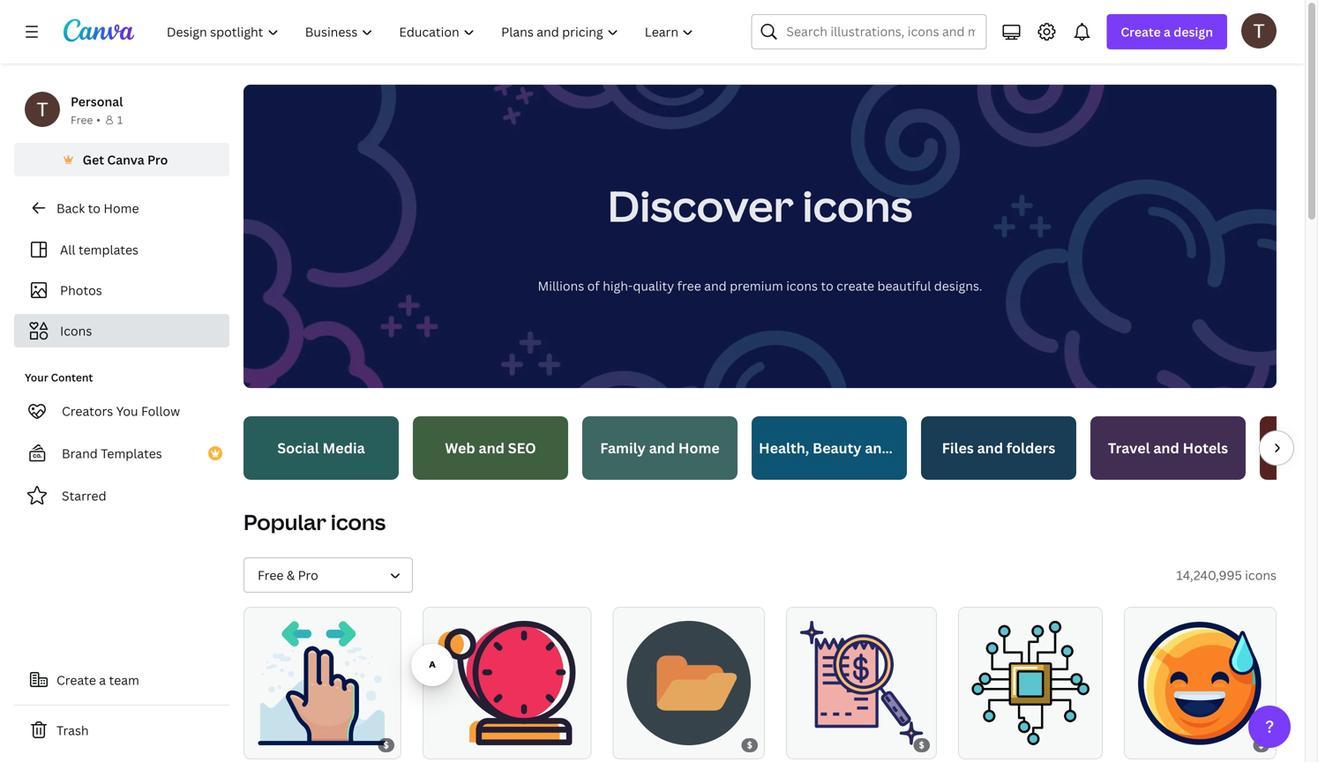 Task type: vqa. For each thing, say whether or not it's contained in the screenshot.
rightmost to
yes



Task type: describe. For each thing, give the bounding box(es) containing it.
create a team
[[56, 672, 139, 689]]

social media link
[[244, 417, 399, 480]]

and right free
[[704, 278, 727, 294]]

discover
[[608, 177, 794, 234]]

popular icons
[[244, 508, 386, 537]]

hotels
[[1183, 439, 1229, 458]]

get canva pro
[[83, 151, 168, 168]]

discover icons
[[608, 177, 913, 234]]

•
[[96, 113, 101, 127]]

maps
[[1267, 439, 1305, 458]]

seo
[[508, 439, 536, 458]]

maps an link
[[1260, 417, 1319, 480]]

starred link
[[14, 478, 229, 514]]

folder with paper document file line style image
[[627, 621, 751, 746]]

designs.
[[935, 278, 983, 294]]

create
[[837, 278, 875, 294]]

terry turtle image
[[1242, 13, 1277, 48]]

team
[[109, 672, 139, 689]]

maps an
[[1267, 439, 1319, 458]]

creators you follow link
[[14, 394, 229, 429]]

fashion
[[895, 439, 948, 458]]

Search search field
[[787, 15, 976, 49]]

pro for get canva pro
[[147, 151, 168, 168]]

home for back to home
[[104, 200, 139, 217]]

popular
[[244, 508, 327, 537]]

an
[[1308, 439, 1319, 458]]

back
[[56, 200, 85, 217]]

quality
[[633, 278, 675, 294]]

social media
[[277, 439, 365, 458]]

you
[[116, 403, 138, 420]]

starred
[[62, 488, 106, 504]]

create for create a design
[[1121, 23, 1161, 40]]

your content
[[25, 370, 93, 385]]

photos link
[[25, 274, 219, 307]]

travel
[[1108, 439, 1151, 458]]

icons for discover icons
[[803, 177, 913, 234]]

all
[[60, 241, 75, 258]]

creators
[[62, 403, 113, 420]]

free •
[[71, 113, 101, 127]]

14,240,995
[[1177, 567, 1242, 584]]

free for free •
[[71, 113, 93, 127]]

photos
[[60, 282, 102, 299]]

icons right the premium at top
[[787, 278, 818, 294]]

free & pro button
[[244, 558, 413, 593]]

get
[[83, 151, 104, 168]]

icons for 14,240,995 icons
[[1246, 567, 1277, 584]]

back to home link
[[14, 191, 229, 226]]

1 horizontal spatial to
[[821, 278, 834, 294]]

gesture left right image
[[258, 621, 387, 746]]

web
[[445, 439, 475, 458]]

digital motherboard line design image
[[972, 621, 1090, 746]]

embarressed laugh image
[[1139, 621, 1263, 746]]

family and home link
[[583, 417, 738, 480]]

high-
[[603, 278, 633, 294]]

personal
[[71, 93, 123, 110]]

icons
[[60, 323, 92, 339]]

trash link
[[14, 713, 229, 748]]



Task type: locate. For each thing, give the bounding box(es) containing it.
1 horizontal spatial free
[[258, 567, 284, 584]]

create inside button
[[56, 672, 96, 689]]

health,
[[759, 439, 810, 458]]

files
[[942, 439, 974, 458]]

create a team button
[[14, 663, 229, 698]]

magnifying glass with dollar symbol filled style icon image
[[800, 621, 923, 746]]

content
[[51, 370, 93, 385]]

free
[[71, 113, 93, 127], [258, 567, 284, 584]]

and
[[704, 278, 727, 294], [479, 439, 505, 458], [649, 439, 675, 458], [865, 439, 891, 458], [978, 439, 1004, 458], [1154, 439, 1180, 458]]

icons right 14,240,995
[[1246, 567, 1277, 584]]

free inside free & pro dropdown button
[[258, 567, 284, 584]]

free for free & pro
[[258, 567, 284, 584]]

folders
[[1007, 439, 1056, 458]]

to left create
[[821, 278, 834, 294]]

beautiful
[[878, 278, 931, 294]]

1 horizontal spatial home
[[679, 439, 720, 458]]

social
[[277, 439, 319, 458]]

create a design
[[1121, 23, 1214, 40]]

back to home
[[56, 200, 139, 217]]

health, beauty and fashion
[[759, 439, 948, 458]]

$ for gesture left right image
[[384, 739, 390, 751]]

get canva pro button
[[14, 143, 229, 177]]

free left •
[[71, 113, 93, 127]]

and right beauty at the bottom
[[865, 439, 891, 458]]

1 vertical spatial create
[[56, 672, 96, 689]]

free
[[678, 278, 701, 294]]

0 horizontal spatial create
[[56, 672, 96, 689]]

icons up free & pro dropdown button
[[331, 508, 386, 537]]

$ for magnifying glass with dollar symbol filled style icon
[[919, 739, 925, 751]]

pro inside dropdown button
[[298, 567, 318, 584]]

pro inside 'button'
[[147, 151, 168, 168]]

1 vertical spatial to
[[821, 278, 834, 294]]

templates
[[101, 445, 162, 462]]

None search field
[[751, 14, 987, 49]]

0 vertical spatial create
[[1121, 23, 1161, 40]]

create a design button
[[1107, 14, 1228, 49]]

home up all templates link
[[104, 200, 139, 217]]

free left the &
[[258, 567, 284, 584]]

create for create a team
[[56, 672, 96, 689]]

$ for folder with paper document file line style image
[[747, 739, 753, 751]]

free & pro
[[258, 567, 318, 584]]

follow
[[141, 403, 180, 420]]

brand
[[62, 445, 98, 462]]

a for design
[[1164, 23, 1171, 40]]

home for family and home
[[679, 439, 720, 458]]

1
[[117, 113, 123, 127]]

brand templates link
[[14, 436, 229, 471]]

your
[[25, 370, 48, 385]]

pro
[[147, 151, 168, 168], [298, 567, 318, 584]]

beauty
[[813, 439, 862, 458]]

a
[[1164, 23, 1171, 40], [99, 672, 106, 689]]

1 vertical spatial a
[[99, 672, 106, 689]]

brand templates
[[62, 445, 162, 462]]

family and home
[[600, 439, 720, 458]]

$
[[384, 739, 390, 751], [747, 739, 753, 751], [919, 739, 925, 751], [1259, 739, 1265, 751]]

and right travel
[[1154, 439, 1180, 458]]

design
[[1174, 23, 1214, 40]]

health, beauty and fashion link
[[752, 417, 948, 480]]

travel and hotels
[[1108, 439, 1229, 458]]

premium
[[730, 278, 784, 294]]

family
[[600, 439, 646, 458]]

and right family
[[649, 439, 675, 458]]

create left design
[[1121, 23, 1161, 40]]

1 $ from the left
[[384, 739, 390, 751]]

create
[[1121, 23, 1161, 40], [56, 672, 96, 689]]

&
[[287, 567, 295, 584]]

media
[[323, 439, 365, 458]]

1 horizontal spatial create
[[1121, 23, 1161, 40]]

1 horizontal spatial pro
[[298, 567, 318, 584]]

travel and hotels link
[[1091, 417, 1246, 480]]

0 vertical spatial home
[[104, 200, 139, 217]]

home right family
[[679, 439, 720, 458]]

creators you follow
[[62, 403, 180, 420]]

pro right canva
[[147, 151, 168, 168]]

0 horizontal spatial a
[[99, 672, 106, 689]]

0 vertical spatial a
[[1164, 23, 1171, 40]]

all templates link
[[25, 233, 219, 267]]

1 vertical spatial free
[[258, 567, 284, 584]]

millions
[[538, 278, 584, 294]]

millions of high-quality free and premium icons to create beautiful designs.
[[538, 278, 983, 294]]

$ for embarressed laugh image
[[1259, 739, 1265, 751]]

icons up create
[[803, 177, 913, 234]]

canva
[[107, 151, 144, 168]]

files and folders link
[[921, 417, 1077, 480]]

14,240,995 icons
[[1177, 567, 1277, 584]]

a for team
[[99, 672, 106, 689]]

1 vertical spatial pro
[[298, 567, 318, 584]]

and left seo
[[479, 439, 505, 458]]

1 horizontal spatial a
[[1164, 23, 1171, 40]]

0 horizontal spatial to
[[88, 200, 101, 217]]

all templates
[[60, 241, 139, 258]]

a inside create a team button
[[99, 672, 106, 689]]

and for files and folders
[[978, 439, 1004, 458]]

create inside dropdown button
[[1121, 23, 1161, 40]]

0 horizontal spatial home
[[104, 200, 139, 217]]

2 $ from the left
[[747, 739, 753, 751]]

home
[[104, 200, 139, 217], [679, 439, 720, 458]]

pro right the &
[[298, 567, 318, 584]]

of
[[587, 278, 600, 294]]

files and folders
[[942, 439, 1056, 458]]

top level navigation element
[[155, 14, 709, 49]]

create left team
[[56, 672, 96, 689]]

and right 'files'
[[978, 439, 1004, 458]]

icons for popular icons
[[331, 508, 386, 537]]

a inside create a design dropdown button
[[1164, 23, 1171, 40]]

0 horizontal spatial pro
[[147, 151, 168, 168]]

pro for free & pro
[[298, 567, 318, 584]]

web and seo
[[445, 439, 536, 458]]

templates
[[78, 241, 139, 258]]

1 vertical spatial home
[[679, 439, 720, 458]]

to inside back to home link
[[88, 200, 101, 217]]

and for web and seo
[[479, 439, 505, 458]]

and for travel and hotels
[[1154, 439, 1180, 458]]

a left design
[[1164, 23, 1171, 40]]

0 horizontal spatial free
[[71, 113, 93, 127]]

0 vertical spatial pro
[[147, 151, 168, 168]]

4 $ from the left
[[1259, 739, 1265, 751]]

trash
[[56, 722, 89, 739]]

0 vertical spatial free
[[71, 113, 93, 127]]

3 $ from the left
[[919, 739, 925, 751]]

to
[[88, 200, 101, 217], [821, 278, 834, 294]]

and for family and home
[[649, 439, 675, 458]]

to right back
[[88, 200, 101, 217]]

a left team
[[99, 672, 106, 689]]

0 vertical spatial to
[[88, 200, 101, 217]]

icons
[[803, 177, 913, 234], [787, 278, 818, 294], [331, 508, 386, 537], [1246, 567, 1277, 584]]

school bell icon image
[[438, 621, 576, 746]]

web and seo link
[[413, 417, 568, 480]]



